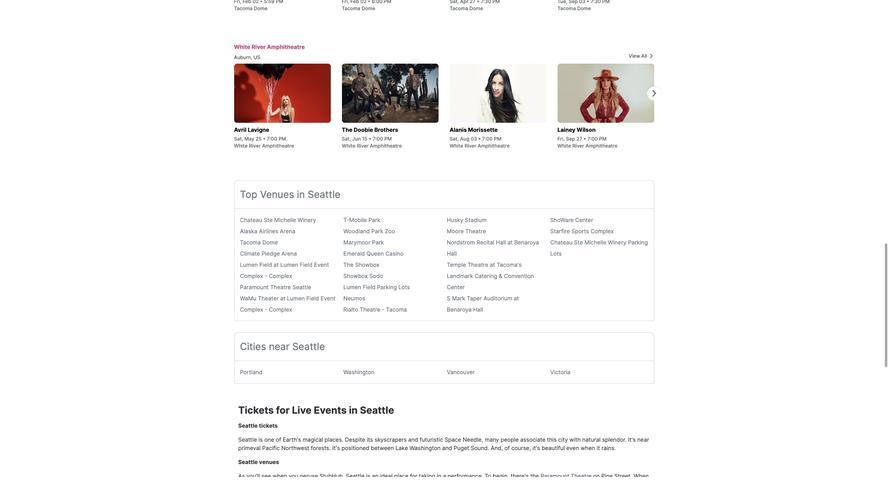 Task type: locate. For each thing, give the bounding box(es) containing it.
chateau down starfire
[[551, 239, 573, 246]]

at inside the temple theatre at tacoma's landmark catering & convention center
[[490, 262, 496, 269]]

ste inside the chateau ste michelle winery parking lots
[[575, 239, 583, 246]]

showbox down "the showbox"
[[344, 273, 368, 280]]

event inside wamu theater at lumen field event complex - complex
[[321, 295, 336, 302]]

white for avril
[[234, 143, 248, 149]]

1 horizontal spatial benaroya
[[515, 239, 540, 246]]

view all link
[[585, 53, 655, 60]]

the
[[342, 126, 353, 133], [344, 262, 354, 269]]

showbox up showbox sodo link
[[355, 262, 380, 269]]

0 horizontal spatial lots
[[399, 284, 410, 291]]

at inside nordstrom recital hall at benaroya hall
[[508, 239, 513, 246]]

seattle is one of earth's magical places. despite its skyscrapers and futuristic space needle, many people associate this city with natural splendor. it's near primeval pacific northwest forests. it's positioned between lake washington and puget sound. and, of course, it's beautiful even when it rains.
[[238, 437, 650, 452]]

avril lavigne sat, may 25 • 7:00 pm white river amphitheatre
[[234, 126, 294, 149]]

park up woodland park zoo link
[[369, 217, 381, 224]]

0 vertical spatial washington
[[344, 369, 375, 376]]

- inside lumen field at lumen field event complex - complex
[[265, 273, 268, 280]]

white
[[234, 43, 251, 50], [234, 143, 248, 149], [342, 143, 356, 149], [450, 143, 464, 149], [558, 143, 572, 149]]

lumen field parking lots
[[344, 284, 410, 291]]

1 vertical spatial winery
[[609, 239, 627, 246]]

1 vertical spatial arena
[[282, 251, 297, 258]]

- down theater
[[265, 307, 268, 314]]

0 vertical spatial winery
[[298, 217, 316, 224]]

1 horizontal spatial ste
[[575, 239, 583, 246]]

at down pledge
[[274, 262, 279, 269]]

river for alanis morissette
[[465, 143, 477, 149]]

portland link
[[240, 369, 263, 376]]

all
[[642, 53, 648, 59]]

it's
[[629, 437, 636, 444], [333, 445, 340, 452]]

theatre up theater
[[271, 284, 291, 291]]

near right splendor.
[[638, 437, 650, 444]]

0 vertical spatial hall
[[496, 239, 506, 246]]

pm right '25'
[[279, 136, 286, 142]]

winery for chateau ste michelle winery
[[298, 217, 316, 224]]

• for alanis morissette
[[479, 136, 481, 142]]

3 sat, from the left
[[450, 136, 459, 142]]

1 horizontal spatial hall
[[474, 307, 484, 314]]

0 vertical spatial arena
[[280, 228, 296, 235]]

1 vertical spatial center
[[447, 284, 465, 291]]

1 horizontal spatial center
[[576, 217, 594, 224]]

3 pm from the left
[[494, 136, 502, 142]]

benaroya inside s mark taper auditorium at benaroya hall
[[447, 307, 472, 314]]

needle,
[[463, 437, 484, 444]]

4 • from the left
[[584, 136, 587, 142]]

1 vertical spatial washington
[[410, 445, 441, 452]]

1 vertical spatial chateau
[[551, 239, 573, 246]]

lumen down climate
[[240, 262, 258, 269]]

lots down starfire
[[551, 251, 562, 258]]

park up queen
[[372, 239, 384, 246]]

white down aug
[[450, 143, 464, 149]]

sat, left the jun
[[342, 136, 351, 142]]

ste up airlines
[[264, 217, 273, 224]]

at up catering
[[490, 262, 496, 269]]

0 horizontal spatial ste
[[264, 217, 273, 224]]

space
[[445, 437, 462, 444]]

0 horizontal spatial and
[[409, 437, 419, 444]]

paramount theatre seattle
[[240, 284, 311, 291]]

rialto theatre - tacoma
[[344, 307, 407, 314]]

1 horizontal spatial winery
[[609, 239, 627, 246]]

places.
[[325, 437, 344, 444]]

michelle inside the chateau ste michelle winery parking lots
[[585, 239, 607, 246]]

river inside the doobie brothers sat, jun 15 • 7:00 pm white river amphitheatre
[[357, 143, 369, 149]]

sat, down the alanis
[[450, 136, 459, 142]]

it's down places.
[[333, 445, 340, 452]]

2 sat, from the left
[[342, 136, 351, 142]]

1 vertical spatial benaroya
[[447, 307, 472, 314]]

arena for alaska airlines arena
[[280, 228, 296, 235]]

pm inside the doobie brothers sat, jun 15 • 7:00 pm white river amphitheatre
[[385, 136, 392, 142]]

view all
[[629, 53, 648, 59]]

7:00
[[267, 136, 277, 142], [373, 136, 383, 142], [483, 136, 493, 142], [588, 136, 598, 142]]

hall inside s mark taper auditorium at benaroya hall
[[474, 307, 484, 314]]

complex
[[591, 228, 614, 235], [240, 273, 263, 280], [269, 273, 292, 280], [240, 307, 263, 314], [269, 307, 292, 314]]

of down people
[[505, 445, 510, 452]]

amphitheatre for alanis morissette
[[478, 143, 510, 149]]

theatre for moore
[[466, 228, 486, 235]]

at right auditorium
[[514, 295, 519, 302]]

1 horizontal spatial near
[[638, 437, 650, 444]]

sat, for avril
[[234, 136, 243, 142]]

theatre for temple
[[468, 262, 489, 269]]

1 pm from the left
[[279, 136, 286, 142]]

03
[[471, 136, 477, 142]]

the inside the doobie brothers sat, jun 15 • 7:00 pm white river amphitheatre
[[342, 126, 353, 133]]

sep
[[567, 136, 576, 142]]

1 horizontal spatial of
[[505, 445, 510, 452]]

vancouver
[[447, 369, 475, 376]]

hall up the temple
[[447, 251, 457, 258]]

near inside seattle is one of earth's magical places. despite its skyscrapers and futuristic space needle, many people associate this city with natural splendor. it's near primeval pacific northwest forests. it's positioned between lake washington and puget sound. and, of course, it's beautiful even when it rains.
[[638, 437, 650, 444]]

0 vertical spatial and
[[409, 437, 419, 444]]

white inside alanis morissette sat, aug 03 • 7:00 pm white river amphitheatre
[[450, 143, 464, 149]]

the down emerald
[[344, 262, 354, 269]]

white inside lainey wilson fri, sep 27 • 7:00 pm white river amphitheatre
[[558, 143, 572, 149]]

river inside lainey wilson fri, sep 27 • 7:00 pm white river amphitheatre
[[573, 143, 585, 149]]

theatre for paramount
[[271, 284, 291, 291]]

auburn, us
[[234, 54, 261, 60]]

7:00 right '25'
[[267, 136, 277, 142]]

river inside avril lavigne sat, may 25 • 7:00 pm white river amphitheatre
[[249, 143, 261, 149]]

• right the 27
[[584, 136, 587, 142]]

the up the jun
[[342, 126, 353, 133]]

theatre up catering
[[468, 262, 489, 269]]

t-mobile park
[[344, 217, 381, 224]]

of
[[276, 437, 281, 444], [505, 445, 510, 452]]

1 vertical spatial the
[[344, 262, 354, 269]]

moore theatre link
[[447, 228, 486, 235]]

amphitheatre inside alanis morissette sat, aug 03 • 7:00 pm white river amphitheatre
[[478, 143, 510, 149]]

lumen down paramount theatre seattle
[[287, 295, 305, 302]]

7:00 down morissette
[[483, 136, 493, 142]]

7:00 inside the doobie brothers sat, jun 15 • 7:00 pm white river amphitheatre
[[373, 136, 383, 142]]

0 vertical spatial benaroya
[[515, 239, 540, 246]]

lavigne
[[248, 126, 269, 133]]

white river amphitheatre
[[234, 43, 305, 50]]

0 horizontal spatial chateau
[[240, 217, 262, 224]]

7:00 down wilson
[[588, 136, 598, 142]]

river down the 03
[[465, 143, 477, 149]]

sodo
[[370, 273, 383, 280]]

michelle down starfire sports complex link
[[585, 239, 607, 246]]

event inside lumen field at lumen field event complex - complex
[[314, 262, 329, 269]]

at for lumen field at lumen field event complex - complex
[[274, 262, 279, 269]]

at up tacoma's
[[508, 239, 513, 246]]

- inside wamu theater at lumen field event complex - complex
[[265, 307, 268, 314]]

0 vertical spatial near
[[269, 341, 290, 353]]

seattle inside seattle is one of earth's magical places. despite its skyscrapers and futuristic space needle, many people associate this city with natural splendor. it's near primeval pacific northwest forests. it's positioned between lake washington and puget sound. and, of course, it's beautiful even when it rains.
[[238, 437, 257, 444]]

0 horizontal spatial sat,
[[234, 136, 243, 142]]

0 horizontal spatial benaroya
[[447, 307, 472, 314]]

0 horizontal spatial washington
[[344, 369, 375, 376]]

complex down theater
[[269, 307, 292, 314]]

pm for lainey wilson
[[600, 136, 607, 142]]

and down space
[[443, 445, 453, 452]]

0 vertical spatial event
[[314, 262, 329, 269]]

lumen field parking lots link
[[344, 284, 410, 291]]

venues
[[260, 189, 294, 201]]

lots
[[551, 251, 562, 258], [399, 284, 410, 291]]

amphitheatre inside lainey wilson fri, sep 27 • 7:00 pm white river amphitheatre
[[586, 143, 618, 149]]

near right cities at the bottom
[[269, 341, 290, 353]]

benaroya
[[515, 239, 540, 246], [447, 307, 472, 314]]

beautiful
[[542, 445, 565, 452]]

river down the 27
[[573, 143, 585, 149]]

benaroya down mark
[[447, 307, 472, 314]]

sat, inside avril lavigne sat, may 25 • 7:00 pm white river amphitheatre
[[234, 136, 243, 142]]

doobie
[[354, 126, 373, 133]]

alaska
[[240, 228, 258, 235]]

white down may
[[234, 143, 248, 149]]

1 vertical spatial park
[[372, 228, 384, 235]]

park for marymoor
[[372, 239, 384, 246]]

0 vertical spatial parking
[[629, 239, 649, 246]]

2 vertical spatial hall
[[474, 307, 484, 314]]

amphitheatre inside avril lavigne sat, may 25 • 7:00 pm white river amphitheatre
[[262, 143, 294, 149]]

river down 15
[[357, 143, 369, 149]]

and left futuristic at bottom left
[[409, 437, 419, 444]]

benaroya up tacoma's
[[515, 239, 540, 246]]

sat, inside alanis morissette sat, aug 03 • 7:00 pm white river amphitheatre
[[450, 136, 459, 142]]

city
[[559, 437, 568, 444]]

1 vertical spatial ste
[[575, 239, 583, 246]]

- up paramount theatre seattle
[[265, 273, 268, 280]]

•
[[263, 136, 266, 142], [369, 136, 372, 142], [479, 136, 481, 142], [584, 136, 587, 142]]

center up "starfire sports complex" at the right
[[576, 217, 594, 224]]

arena down chateau ste michelle winery
[[280, 228, 296, 235]]

white up auburn,
[[234, 43, 251, 50]]

0 horizontal spatial winery
[[298, 217, 316, 224]]

theatre right rialto
[[360, 307, 381, 314]]

pm for avril lavigne
[[279, 136, 286, 142]]

woodland park zoo link
[[344, 228, 395, 235]]

1 7:00 from the left
[[267, 136, 277, 142]]

chateau inside the chateau ste michelle winery parking lots
[[551, 239, 573, 246]]

lots down casino on the left of page
[[399, 284, 410, 291]]

1 horizontal spatial sat,
[[342, 136, 351, 142]]

at inside wamu theater at lumen field event complex - complex
[[280, 295, 286, 302]]

2 pm from the left
[[385, 136, 392, 142]]

1 horizontal spatial parking
[[629, 239, 649, 246]]

lots inside the chateau ste michelle winery parking lots
[[551, 251, 562, 258]]

pm down brothers
[[385, 136, 392, 142]]

1 horizontal spatial lots
[[551, 251, 562, 258]]

1 vertical spatial hall
[[447, 251, 457, 258]]

1 horizontal spatial in
[[349, 405, 358, 417]]

positioned
[[342, 445, 370, 452]]

the doobie brothers sat, jun 15 • 7:00 pm white river amphitheatre
[[342, 126, 402, 149]]

northwest
[[282, 445, 310, 452]]

• inside avril lavigne sat, may 25 • 7:00 pm white river amphitheatre
[[263, 136, 266, 142]]

• right the 03
[[479, 136, 481, 142]]

white down the jun
[[342, 143, 356, 149]]

1 vertical spatial it's
[[333, 445, 340, 452]]

ste for chateau ste michelle winery parking lots
[[575, 239, 583, 246]]

river inside alanis morissette sat, aug 03 • 7:00 pm white river amphitheatre
[[465, 143, 477, 149]]

it's
[[533, 445, 541, 452]]

sat, down avril
[[234, 136, 243, 142]]

winery inside the chateau ste michelle winery parking lots
[[609, 239, 627, 246]]

0 vertical spatial ste
[[264, 217, 273, 224]]

park left zoo
[[372, 228, 384, 235]]

michelle up airlines
[[274, 217, 296, 224]]

1 horizontal spatial michelle
[[585, 239, 607, 246]]

2 • from the left
[[369, 136, 372, 142]]

at down paramount theatre seattle
[[280, 295, 286, 302]]

1 vertical spatial event
[[321, 295, 336, 302]]

hall down taper in the bottom of the page
[[474, 307, 484, 314]]

victoria
[[551, 369, 571, 376]]

chateau ste michelle winery parking lots
[[551, 239, 649, 258]]

white for lainey
[[558, 143, 572, 149]]

showbox sodo link
[[344, 273, 383, 280]]

7:00 inside alanis morissette sat, aug 03 • 7:00 pm white river amphitheatre
[[483, 136, 493, 142]]

center up mark
[[447, 284, 465, 291]]

husky
[[447, 217, 464, 224]]

in
[[297, 189, 305, 201], [349, 405, 358, 417]]

marymoor park
[[344, 239, 384, 246]]

1 vertical spatial lots
[[399, 284, 410, 291]]

one
[[265, 437, 274, 444]]

ste down sports
[[575, 239, 583, 246]]

climate pledge arena
[[240, 251, 297, 258]]

complex down the wamu
[[240, 307, 263, 314]]

chateau ste michelle winery
[[240, 217, 316, 224]]

pm right the 27
[[600, 136, 607, 142]]

0 horizontal spatial near
[[269, 341, 290, 353]]

pm inside avril lavigne sat, may 25 • 7:00 pm white river amphitheatre
[[279, 136, 286, 142]]

river down '25'
[[249, 143, 261, 149]]

lainey wilson fri, sep 27 • 7:00 pm white river amphitheatre
[[558, 126, 618, 149]]

pm inside lainey wilson fri, sep 27 • 7:00 pm white river amphitheatre
[[600, 136, 607, 142]]

center inside the temple theatre at tacoma's landmark catering & convention center
[[447, 284, 465, 291]]

tickets
[[259, 423, 278, 430]]

0 horizontal spatial center
[[447, 284, 465, 291]]

7:00 down brothers
[[373, 136, 383, 142]]

us
[[254, 54, 261, 60]]

complex up paramount
[[240, 273, 263, 280]]

sat,
[[234, 136, 243, 142], [342, 136, 351, 142], [450, 136, 459, 142]]

1 sat, from the left
[[234, 136, 243, 142]]

0 horizontal spatial in
[[297, 189, 305, 201]]

jun
[[353, 136, 361, 142]]

seattle tickets
[[238, 423, 278, 430]]

view
[[629, 53, 641, 59]]

• right '25'
[[263, 136, 266, 142]]

0 vertical spatial in
[[297, 189, 305, 201]]

0 vertical spatial of
[[276, 437, 281, 444]]

0 horizontal spatial parking
[[377, 284, 397, 291]]

1 vertical spatial and
[[443, 445, 453, 452]]

temple
[[447, 262, 467, 269]]

in right venues at the left of page
[[297, 189, 305, 201]]

0 vertical spatial center
[[576, 217, 594, 224]]

3 • from the left
[[479, 136, 481, 142]]

washington inside seattle is one of earth's magical places. despite its skyscrapers and futuristic space needle, many people associate this city with natural splendor. it's near primeval pacific northwest forests. it's positioned between lake washington and puget sound. and, of course, it's beautiful even when it rains.
[[410, 445, 441, 452]]

temple theatre at tacoma's landmark catering & convention center
[[447, 262, 535, 291]]

7:00 inside lainey wilson fri, sep 27 • 7:00 pm white river amphitheatre
[[588, 136, 598, 142]]

washington
[[344, 369, 375, 376], [410, 445, 441, 452]]

it's right splendor.
[[629, 437, 636, 444]]

1 vertical spatial near
[[638, 437, 650, 444]]

white inside avril lavigne sat, may 25 • 7:00 pm white river amphitheatre
[[234, 143, 248, 149]]

at inside lumen field at lumen field event complex - complex
[[274, 262, 279, 269]]

catering
[[475, 273, 498, 280]]

magical
[[303, 437, 323, 444]]

park
[[369, 217, 381, 224], [372, 228, 384, 235], [372, 239, 384, 246]]

• right 15
[[369, 136, 372, 142]]

seattle
[[308, 189, 341, 201], [293, 284, 311, 291], [293, 341, 325, 353], [360, 405, 394, 417], [238, 423, 258, 430], [238, 437, 257, 444], [238, 459, 258, 466]]

0 vertical spatial chateau
[[240, 217, 262, 224]]

27
[[577, 136, 583, 142]]

0 vertical spatial michelle
[[274, 217, 296, 224]]

ste
[[264, 217, 273, 224], [575, 239, 583, 246]]

pm for alanis morissette
[[494, 136, 502, 142]]

7:00 inside avril lavigne sat, may 25 • 7:00 pm white river amphitheatre
[[267, 136, 277, 142]]

event for lumen field at lumen field event complex - complex
[[314, 262, 329, 269]]

taper
[[467, 295, 482, 302]]

chateau
[[240, 217, 262, 224], [551, 239, 573, 246]]

pm inside alanis morissette sat, aug 03 • 7:00 pm white river amphitheatre
[[494, 136, 502, 142]]

1 horizontal spatial it's
[[629, 437, 636, 444]]

1 vertical spatial michelle
[[585, 239, 607, 246]]

of right one at the bottom
[[276, 437, 281, 444]]

1 horizontal spatial chateau
[[551, 239, 573, 246]]

winery for chateau ste michelle winery parking lots
[[609, 239, 627, 246]]

associate
[[521, 437, 546, 444]]

tickets for live events in seattle
[[238, 405, 394, 417]]

pm down morissette
[[494, 136, 502, 142]]

hall right recital on the bottom
[[496, 239, 506, 246]]

0 horizontal spatial michelle
[[274, 217, 296, 224]]

4 7:00 from the left
[[588, 136, 598, 142]]

at inside s mark taper auditorium at benaroya hall
[[514, 295, 519, 302]]

chateau up alaska
[[240, 217, 262, 224]]

natural
[[583, 437, 601, 444]]

theatre down the stadium
[[466, 228, 486, 235]]

2 vertical spatial park
[[372, 239, 384, 246]]

• inside lainey wilson fri, sep 27 • 7:00 pm white river amphitheatre
[[584, 136, 587, 142]]

auburn,
[[234, 54, 252, 60]]

tacoma's
[[497, 262, 522, 269]]

0 vertical spatial the
[[342, 126, 353, 133]]

convention
[[504, 273, 535, 280]]

park for woodland
[[372, 228, 384, 235]]

complex up chateau ste michelle winery parking lots link
[[591, 228, 614, 235]]

white down fri,
[[558, 143, 572, 149]]

theatre inside the temple theatre at tacoma's landmark catering & convention center
[[468, 262, 489, 269]]

1 vertical spatial in
[[349, 405, 358, 417]]

white for alanis
[[450, 143, 464, 149]]

3 7:00 from the left
[[483, 136, 493, 142]]

and
[[409, 437, 419, 444], [443, 445, 453, 452]]

arena up lumen field at lumen field event complex - complex
[[282, 251, 297, 258]]

2 horizontal spatial hall
[[496, 239, 506, 246]]

people
[[501, 437, 519, 444]]

in right the events
[[349, 405, 358, 417]]

chateau for chateau ste michelle winery parking lots
[[551, 239, 573, 246]]

lumen
[[240, 262, 258, 269], [281, 262, 298, 269], [344, 284, 362, 291], [287, 295, 305, 302]]

despite
[[345, 437, 366, 444]]

2 horizontal spatial sat,
[[450, 136, 459, 142]]

1 horizontal spatial washington
[[410, 445, 441, 452]]

4 pm from the left
[[600, 136, 607, 142]]

arena for climate pledge arena
[[282, 251, 297, 258]]

2 7:00 from the left
[[373, 136, 383, 142]]

0 vertical spatial lots
[[551, 251, 562, 258]]

0 horizontal spatial of
[[276, 437, 281, 444]]

• inside alanis morissette sat, aug 03 • 7:00 pm white river amphitheatre
[[479, 136, 481, 142]]

1 • from the left
[[263, 136, 266, 142]]

michelle for chateau ste michelle winery parking lots
[[585, 239, 607, 246]]



Task type: vqa. For each thing, say whether or not it's contained in the screenshot.
the #3
no



Task type: describe. For each thing, give the bounding box(es) containing it.
top
[[240, 189, 258, 201]]

benaroya inside nordstrom recital hall at benaroya hall
[[515, 239, 540, 246]]

theatre for rialto
[[360, 307, 381, 314]]

puget
[[454, 445, 470, 452]]

aug
[[460, 136, 470, 142]]

lumen inside wamu theater at lumen field event complex - complex
[[287, 295, 305, 302]]

• for lainey wilson
[[584, 136, 587, 142]]

landmark
[[447, 273, 473, 280]]

- for field
[[265, 273, 268, 280]]

• for avril lavigne
[[263, 136, 266, 142]]

nordstrom recital hall at benaroya hall
[[447, 239, 540, 258]]

the for the doobie brothers sat, jun 15 • 7:00 pm white river amphitheatre
[[342, 126, 353, 133]]

mobile
[[349, 217, 367, 224]]

skyscrapers
[[375, 437, 407, 444]]

sat, for alanis
[[450, 136, 459, 142]]

pacific
[[262, 445, 280, 452]]

woodland
[[344, 228, 370, 235]]

1 horizontal spatial and
[[443, 445, 453, 452]]

is
[[259, 437, 263, 444]]

7:00 for avril lavigne
[[267, 136, 277, 142]]

wamu theater at lumen field event complex - complex link
[[240, 295, 336, 314]]

moore
[[447, 228, 464, 235]]

sound.
[[471, 445, 490, 452]]

the showbox link
[[344, 262, 380, 269]]

sat, inside the doobie brothers sat, jun 15 • 7:00 pm white river amphitheatre
[[342, 136, 351, 142]]

• inside the doobie brothers sat, jun 15 • 7:00 pm white river amphitheatre
[[369, 136, 372, 142]]

event for wamu theater at lumen field event complex - complex
[[321, 295, 336, 302]]

0 vertical spatial park
[[369, 217, 381, 224]]

temple theatre at tacoma's landmark catering & convention center link
[[447, 262, 535, 291]]

cities
[[240, 341, 266, 353]]

alaska airlines arena
[[240, 228, 296, 235]]

marymoor
[[344, 239, 371, 246]]

stadium
[[465, 217, 487, 224]]

lake
[[396, 445, 408, 452]]

showare center link
[[551, 217, 594, 224]]

field inside wamu theater at lumen field event complex - complex
[[307, 295, 319, 302]]

amphitheatre for avril lavigne
[[262, 143, 294, 149]]

- for theater
[[265, 307, 268, 314]]

emerald
[[344, 251, 365, 258]]

lumen down the climate pledge arena
[[281, 262, 298, 269]]

river for avril lavigne
[[249, 143, 261, 149]]

0 vertical spatial showbox
[[355, 262, 380, 269]]

moore theatre
[[447, 228, 486, 235]]

michelle for chateau ste michelle winery
[[274, 217, 296, 224]]

wamu
[[240, 295, 257, 302]]

many
[[485, 437, 500, 444]]

7:00 for alanis morissette
[[483, 136, 493, 142]]

marymoor park link
[[344, 239, 384, 246]]

alanis morissette sat, aug 03 • 7:00 pm white river amphitheatre
[[450, 126, 510, 149]]

brothers
[[375, 126, 399, 133]]

paramount theatre seattle link
[[240, 284, 311, 291]]

amphitheatre inside the doobie brothers sat, jun 15 • 7:00 pm white river amphitheatre
[[370, 143, 402, 149]]

at for temple theatre at tacoma's landmark catering & convention center
[[490, 262, 496, 269]]

1 vertical spatial of
[[505, 445, 510, 452]]

0 vertical spatial it's
[[629, 437, 636, 444]]

cities near seattle
[[240, 341, 325, 353]]

showbox sodo
[[344, 273, 383, 280]]

7:00 for lainey wilson
[[588, 136, 598, 142]]

1 vertical spatial showbox
[[344, 273, 368, 280]]

it
[[597, 445, 601, 452]]

climate
[[240, 251, 260, 258]]

wilson
[[577, 126, 596, 133]]

- down lumen field parking lots link
[[382, 307, 385, 314]]

vancouver link
[[447, 369, 475, 376]]

paramount
[[240, 284, 269, 291]]

starfire
[[551, 228, 570, 235]]

events
[[314, 405, 347, 417]]

top venues in seattle
[[240, 189, 341, 201]]

s mark taper auditorium at benaroya hall link
[[447, 295, 519, 314]]

pledge
[[262, 251, 280, 258]]

white inside the doobie brothers sat, jun 15 • 7:00 pm white river amphitheatre
[[342, 143, 356, 149]]

fri,
[[558, 136, 565, 142]]

lumen field at lumen field event complex - complex link
[[240, 262, 329, 280]]

woodland park zoo
[[344, 228, 395, 235]]

its
[[367, 437, 373, 444]]

t-mobile park link
[[344, 217, 381, 224]]

airlines
[[259, 228, 279, 235]]

nordstrom recital hall at benaroya hall link
[[447, 239, 540, 258]]

river up us
[[252, 43, 266, 50]]

parking inside the chateau ste michelle winery parking lots
[[629, 239, 649, 246]]

0 horizontal spatial it's
[[333, 445, 340, 452]]

chateau ste michelle winery link
[[240, 217, 316, 224]]

avril
[[234, 126, 247, 133]]

starfire sports complex
[[551, 228, 614, 235]]

starfire sports complex link
[[551, 228, 614, 235]]

and,
[[491, 445, 503, 452]]

river for lainey wilson
[[573, 143, 585, 149]]

tickets
[[238, 405, 274, 417]]

between
[[371, 445, 394, 452]]

complex up the paramount theatre seattle link
[[269, 273, 292, 280]]

lumen up the neumos
[[344, 284, 362, 291]]

lainey
[[558, 126, 576, 133]]

at for wamu theater at lumen field event complex - complex
[[280, 295, 286, 302]]

wamu theater at lumen field event complex - complex
[[240, 295, 336, 314]]

rialto
[[344, 307, 358, 314]]

recital
[[477, 239, 495, 246]]

the showbox
[[344, 262, 380, 269]]

portland
[[240, 369, 263, 376]]

course,
[[512, 445, 531, 452]]

may
[[245, 136, 255, 142]]

even
[[567, 445, 580, 452]]

0 horizontal spatial hall
[[447, 251, 457, 258]]

chateau ste michelle winery parking lots link
[[551, 239, 649, 258]]

chateau for chateau ste michelle winery
[[240, 217, 262, 224]]

ste for chateau ste michelle winery
[[264, 217, 273, 224]]

live
[[292, 405, 312, 417]]

primeval
[[238, 445, 261, 452]]

this
[[548, 437, 557, 444]]

amphitheatre for lainey wilson
[[586, 143, 618, 149]]

1 vertical spatial parking
[[377, 284, 397, 291]]

lumen field at lumen field event complex - complex
[[240, 262, 329, 280]]

climate pledge arena link
[[240, 251, 297, 258]]

25
[[256, 136, 262, 142]]

forests.
[[311, 445, 331, 452]]

t-
[[344, 217, 349, 224]]

the for the showbox
[[344, 262, 354, 269]]

showare center
[[551, 217, 594, 224]]



